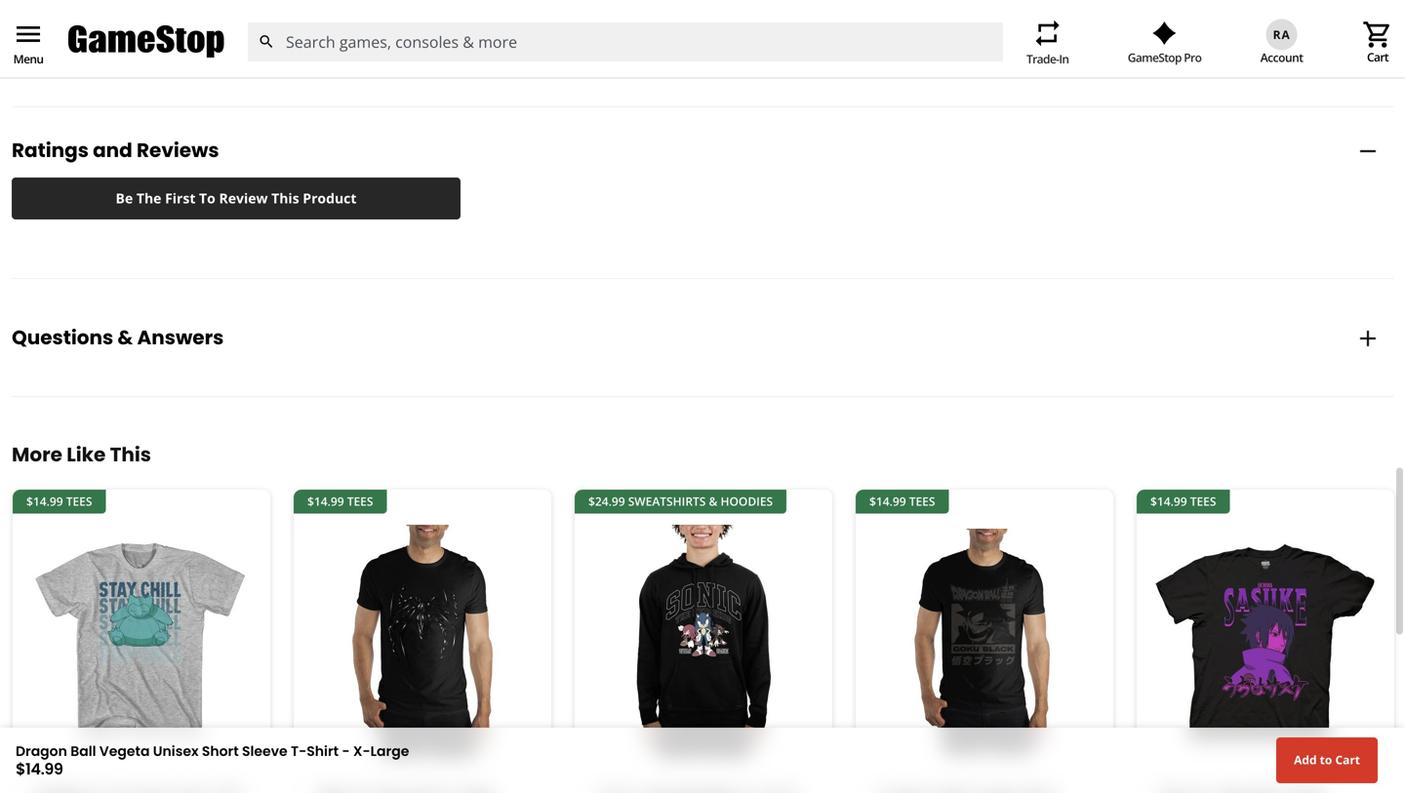 Task type: vqa. For each thing, say whether or not it's contained in the screenshot.
Email Field
no



Task type: locate. For each thing, give the bounding box(es) containing it.
2 $14.99 tees from the left
[[307, 493, 373, 509]]

repeat trade-in
[[1027, 18, 1069, 67]]

1 horizontal spatial to
[[1320, 752, 1333, 768]]

1 vertical spatial &
[[709, 493, 718, 509]]

shop my store
[[16, 44, 105, 63]]

& inside dropdown button
[[117, 324, 133, 351]]

the
[[136, 189, 161, 208]]

digital store
[[300, 44, 376, 63]]

cart right payload
[[1367, 49, 1389, 65]]

& left hoodies
[[709, 493, 718, 509]]

x-
[[353, 742, 371, 761]]

product
[[303, 189, 357, 208]]

my
[[50, 44, 69, 63]]

to
[[199, 189, 216, 208], [1320, 752, 1333, 768]]

this right the review
[[271, 189, 299, 208]]

gamestop
[[1128, 49, 1182, 65]]

0 vertical spatial cart
[[1367, 49, 1389, 65]]

1 tees from the left
[[66, 493, 92, 509]]

0 vertical spatial this
[[271, 189, 299, 208]]

3 tees from the left
[[909, 493, 935, 509]]

ratings
[[12, 137, 89, 164]]

ratings and reviews
[[12, 137, 223, 164]]

questions & answers
[[12, 324, 224, 351]]

questions
[[12, 324, 113, 351]]

1 horizontal spatial &
[[709, 493, 718, 509]]

ben
[[1234, 44, 1258, 63]]

$14.99 tees for naruto sasuke unisex short sleeve t-shirt image at the right of page
[[1151, 493, 1217, 509]]

1 horizontal spatial store
[[343, 44, 376, 63]]

gamestop pro
[[1128, 49, 1202, 65]]

cart
[[1367, 49, 1389, 65], [1336, 752, 1361, 768]]

to right add in the right bottom of the page
[[1320, 752, 1333, 768]]

gamestop pro link
[[1128, 21, 1202, 65]]

be
[[116, 189, 133, 208]]

0 horizontal spatial store
[[72, 44, 105, 63]]

4 $14.99 tees from the left
[[1151, 493, 1217, 509]]

1 $14.99 tees from the left
[[26, 493, 92, 509]]

consoles
[[818, 44, 874, 63]]

drying care
[[21, 40, 97, 58]]

pro
[[1184, 49, 1202, 65]]

ben white payload center link
[[1213, 44, 1390, 63]]

&
[[117, 324, 133, 351], [709, 493, 718, 509]]

account
[[1261, 49, 1304, 65]]

& left answers
[[117, 324, 133, 351]]

shopping_cart
[[1363, 19, 1394, 50]]

venom gloss print grey unisex short sleeve t-shirt image
[[309, 525, 536, 759]]

ra account
[[1261, 26, 1304, 65]]

tees
[[66, 493, 92, 509], [347, 493, 373, 509], [909, 493, 935, 509], [1190, 493, 1217, 509]]

shirt
[[307, 742, 339, 761]]

in
[[1059, 51, 1069, 67]]

shopping_cart cart
[[1363, 19, 1394, 65]]

dragon
[[16, 742, 67, 761]]

consoles link
[[818, 44, 874, 63]]

tees for dragon ball super goku black tonal unisex short sleeve cotton t-shirt image
[[909, 493, 935, 509]]

0 horizontal spatial this
[[110, 441, 151, 469]]

search
[[258, 33, 275, 50]]

track order
[[1109, 44, 1180, 63]]

shop
[[16, 44, 47, 63]]

hoodies
[[721, 493, 773, 509]]

ben white payload center
[[1234, 44, 1390, 63]]

$14.99 for the venom gloss print grey unisex short sleeve t-shirt image
[[307, 493, 344, 509]]

pokemon snorlax stay chill short sleeve unisex cotton t-shirt image
[[28, 525, 255, 759]]

sonic the hedgehog - sonic, knuckles, shadow pullover hoodie image
[[590, 525, 817, 759]]

4 tees from the left
[[1190, 493, 1217, 509]]

0 horizontal spatial cart
[[1336, 752, 1361, 768]]

$14.99 for naruto sasuke unisex short sleeve t-shirt image at the right of page
[[1151, 493, 1187, 509]]

to right first
[[199, 189, 216, 208]]

top
[[524, 44, 547, 63]]

owned
[[641, 44, 686, 63]]

1 horizontal spatial cart
[[1367, 49, 1389, 65]]

new releases link
[[407, 44, 493, 63]]

0 horizontal spatial to
[[199, 189, 216, 208]]

1 vertical spatial cart
[[1336, 752, 1361, 768]]

top deals
[[524, 44, 584, 63]]

collectibles
[[717, 44, 787, 63]]

like
[[67, 441, 106, 469]]

new
[[407, 44, 435, 63]]

1 store from the left
[[72, 44, 105, 63]]

3 $14.99 tees from the left
[[870, 493, 935, 509]]

Search games, consoles & more search field
[[286, 22, 968, 61]]

this right like
[[110, 441, 151, 469]]

2 tees from the left
[[347, 493, 373, 509]]

this
[[271, 189, 299, 208], [110, 441, 151, 469]]

$14.99 tees for pokemon snorlax stay chill short sleeve unisex cotton t-shirt 'image'
[[26, 493, 92, 509]]

menu
[[13, 51, 43, 67]]

1 vertical spatial to
[[1320, 752, 1333, 768]]

cart right add in the right bottom of the page
[[1336, 752, 1361, 768]]

store
[[72, 44, 105, 63], [343, 44, 376, 63]]

tees for the venom gloss print grey unisex short sleeve t-shirt image
[[347, 493, 373, 509]]

cart inside shopping_cart cart
[[1367, 49, 1389, 65]]

menu
[[13, 19, 44, 50]]

gamestop image
[[68, 23, 224, 61]]

0 horizontal spatial &
[[117, 324, 133, 351]]

0 vertical spatial &
[[117, 324, 133, 351]]

care
[[68, 40, 97, 58]]

large
[[371, 742, 409, 761]]

sweatshirts
[[628, 493, 706, 509]]

$14.99
[[26, 493, 63, 509], [307, 493, 344, 509], [870, 493, 906, 509], [1151, 493, 1187, 509], [16, 758, 63, 780]]



Task type: describe. For each thing, give the bounding box(es) containing it.
be the first to review this product link
[[12, 178, 461, 220]]

releases
[[438, 44, 493, 63]]

same day delivery link
[[153, 44, 269, 63]]

add to cart button
[[1277, 738, 1378, 784]]

answers
[[137, 324, 224, 351]]

$14.99 inside dragon ball vegeta unisex short sleeve t-shirt - x-large $14.99
[[16, 758, 63, 780]]

menu menu
[[13, 19, 44, 67]]

sleeve
[[242, 742, 288, 761]]

tumble
[[274, 40, 322, 58]]

vegeta
[[99, 742, 150, 761]]

$14.99 tees for dragon ball super goku black tonal unisex short sleeve cotton t-shirt image
[[870, 493, 935, 509]]

dragon ball super goku black tonal unisex short sleeve cotton t-shirt image
[[872, 525, 1098, 759]]

search button
[[247, 22, 286, 61]]

and
[[93, 137, 132, 164]]

same
[[153, 44, 188, 63]]

dry,
[[325, 40, 351, 58]]

video games
[[905, 44, 987, 63]]

$14.99 for pokemon snorlax stay chill short sleeve unisex cotton t-shirt 'image'
[[26, 493, 63, 509]]

$24.99 sweatshirts & hoodies
[[589, 493, 773, 509]]

cart inside button
[[1336, 752, 1361, 768]]

review
[[219, 189, 268, 208]]

video
[[905, 44, 940, 63]]

low
[[355, 40, 385, 58]]

shop my store link
[[16, 44, 105, 63]]

-
[[342, 742, 350, 761]]

gamestop pro icon image
[[1153, 21, 1177, 45]]

tees for naruto sasuke unisex short sleeve t-shirt image at the right of page
[[1190, 493, 1217, 509]]

digital store link
[[300, 44, 376, 63]]

pre-owned link
[[616, 44, 686, 63]]

be the first to review this product
[[116, 189, 357, 208]]

questions & answers button
[[12, 310, 1394, 365]]

ra
[[1273, 26, 1291, 42]]

dragon ball vegeta unisex short sleeve t-shirt - x-large $14.99
[[16, 742, 409, 780]]

games
[[943, 44, 987, 63]]

more
[[12, 441, 62, 469]]

day
[[191, 44, 215, 63]]

$14.99 tees for the venom gloss print grey unisex short sleeve t-shirt image
[[307, 493, 373, 509]]

t-
[[291, 742, 307, 761]]

more like this
[[12, 441, 151, 469]]

collectibles link
[[717, 44, 787, 63]]

to inside button
[[1320, 752, 1333, 768]]

2 store from the left
[[343, 44, 376, 63]]

track order link
[[1090, 44, 1180, 63]]

naruto sasuke unisex short sleeve t-shirt image
[[1153, 525, 1379, 759]]

ball
[[70, 742, 96, 761]]

short
[[202, 742, 239, 761]]

deals
[[550, 44, 584, 63]]

tumble dry, low heat
[[274, 40, 423, 58]]

$14.99 for dragon ball super goku black tonal unisex short sleeve cotton t-shirt image
[[870, 493, 906, 509]]

first
[[165, 189, 196, 208]]

tees for pokemon snorlax stay chill short sleeve unisex cotton t-shirt 'image'
[[66, 493, 92, 509]]

search search field
[[247, 22, 1003, 61]]

pre-
[[616, 44, 641, 63]]

pre-owned
[[616, 44, 686, 63]]

delivery
[[218, 44, 269, 63]]

same day delivery
[[153, 44, 269, 63]]

white
[[1261, 44, 1296, 63]]

payload
[[1299, 44, 1346, 63]]

order
[[1145, 44, 1180, 63]]

video games link
[[905, 44, 987, 63]]

center
[[1350, 44, 1390, 63]]

track
[[1109, 44, 1142, 63]]

1 vertical spatial this
[[110, 441, 151, 469]]

heat
[[389, 40, 423, 58]]

reviews
[[137, 137, 219, 164]]

$24.99
[[589, 493, 625, 509]]

1 horizontal spatial this
[[271, 189, 299, 208]]

unisex
[[153, 742, 199, 761]]

new releases
[[407, 44, 493, 63]]

digital
[[300, 44, 339, 63]]

drying
[[21, 40, 65, 58]]

repeat
[[1032, 18, 1064, 49]]

add to cart
[[1294, 752, 1361, 768]]

0 vertical spatial to
[[199, 189, 216, 208]]

add
[[1294, 752, 1317, 768]]

top deals link
[[524, 44, 584, 63]]

trade-
[[1027, 51, 1059, 67]]



